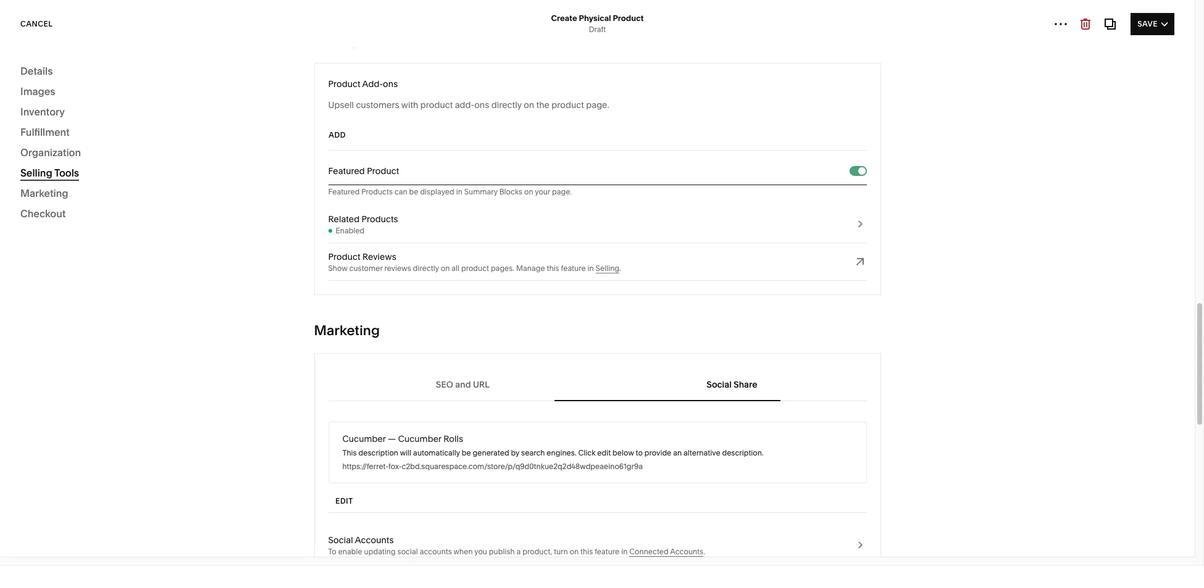Task type: describe. For each thing, give the bounding box(es) containing it.
edit for edit
[[335, 497, 353, 506]]

social for social accounts to enable updating social accounts when you publish a product, turn on this feature in connected accounts .
[[328, 535, 353, 546]]

a left will
[[393, 454, 399, 466]]

reviews
[[385, 264, 412, 273]]

inventory.
[[376, 147, 410, 156]]

get
[[347, 201, 358, 210]]

discounts
[[27, 164, 68, 175]]

to inside cucumber — cucumber rolls this description will automatically be generated by search engines. click edit below to provide an alternative description. https://ferret-fox-c2bd.squarespace.com/store/p/q9d0tnkue2q2d48wdpeaeino61gr9a
[[636, 449, 643, 458]]

search
[[522, 449, 545, 458]]

set
[[266, 80, 288, 97]]

management
[[880, 291, 938, 300]]

subscription choose a subscription plan.
[[300, 243, 397, 265]]

details
[[901, 248, 932, 261]]

1 vertical spatial ons
[[475, 99, 490, 111]]

—
[[388, 434, 396, 445]]

sell
[[799, 440, 816, 452]]

related
[[328, 214, 360, 225]]

in inside social accounts to enable updating social accounts when you publish a product, turn on this feature in connected accounts .
[[622, 547, 628, 557]]

product inside product reviews show customer reviews directly on all product pages. manage this feature in selling .
[[462, 264, 489, 273]]

description
[[359, 449, 399, 458]]

products down inventory
[[27, 122, 64, 133]]

project management button
[[843, 285, 938, 307]]

feature inside social accounts to enable updating social accounts when you publish a product, turn on this feature in connected accounts .
[[595, 547, 620, 557]]

share
[[734, 379, 758, 390]]

on inside online course create a guided series of lessons to teach a skill or educate on a topic
[[379, 454, 391, 466]]

edit site
[[1062, 27, 1098, 36]]

products up paid.
[[362, 187, 393, 196]]

get started for acuity scheduling sell live, scheduled services, coaching appointments or classes
[[799, 483, 852, 492]]

organization
[[20, 146, 81, 159]]

your left site.
[[1031, 129, 1052, 141]]

featured product
[[328, 166, 399, 177]]

get started button for acuity scheduling sell live, scheduled services, coaching appointments or classes
[[799, 476, 852, 499]]

to right subscribe
[[983, 129, 992, 141]]

social share
[[707, 379, 758, 390]]

featured for featured product
[[328, 166, 365, 177]]

the inside manage projects and invoice clients manage the details needed to deliver a professional service experience.
[[884, 248, 899, 261]]

educate
[[616, 440, 654, 452]]

to inside online course create a guided series of lessons to teach a skill or educate on a topic
[[536, 440, 545, 452]]

any
[[452, 544, 467, 555]]

plan. inside subscription choose a subscription plan.
[[380, 256, 397, 265]]

this inside social accounts to enable updating social accounts when you publish a product, turn on this feature in connected accounts .
[[581, 547, 593, 557]]

selling tools link
[[27, 201, 144, 222]]

selling inside product reviews show customer reviews directly on all product pages. manage this feature in selling .
[[596, 264, 620, 273]]

1 horizontal spatial directly
[[492, 99, 522, 111]]

project
[[843, 291, 878, 300]]

description.
[[723, 449, 764, 458]]

products down paid.
[[362, 214, 398, 225]]

0 vertical spatial add
[[328, 130, 346, 140]]

related products
[[328, 214, 398, 225]]

products
[[317, 147, 348, 156]]

an
[[674, 449, 682, 458]]

1 vertical spatial manage
[[843, 248, 881, 261]]

payments
[[300, 189, 341, 200]]

acuity scheduling sell live, scheduled services, coaching appointments or classes
[[799, 423, 1058, 466]]

checkout.
[[651, 544, 691, 555]]

seo and url
[[436, 379, 490, 390]]

customer
[[350, 264, 383, 273]]

ready,
[[904, 129, 932, 141]]

product reviews show customer reviews directly on all product pages. manage this feature in selling .
[[328, 251, 621, 273]]

0 horizontal spatial the
[[537, 99, 550, 111]]

at
[[641, 544, 649, 555]]

fulfillment
[[20, 126, 70, 138]]

way
[[322, 201, 336, 210]]

deliver
[[985, 248, 1017, 261]]

left
[[902, 94, 918, 106]]

create inside online course create a guided series of lessons to teach a skill or educate on a topic
[[379, 440, 410, 452]]

when
[[843, 129, 870, 141]]

provide
[[645, 449, 672, 458]]

connected accounts link
[[630, 547, 704, 557]]

subscription
[[335, 256, 379, 265]]

sell
[[353, 377, 376, 394]]

create inside the create physical product draft
[[551, 13, 578, 23]]

limited
[[348, 544, 377, 555]]

pages.
[[491, 264, 515, 273]]

draft
[[589, 25, 606, 34]]

projects
[[884, 231, 923, 243]]

or inside online course create a guided series of lessons to teach a skill or educate on a topic
[[604, 440, 614, 452]]

summary
[[464, 187, 498, 196]]

0 vertical spatial accounts
[[355, 535, 394, 546]]

to left sell
[[337, 377, 350, 394]]

tools inside 'link'
[[57, 206, 79, 217]]

feature inside product reviews show customer reviews directly on all product pages. manage this feature in selling .
[[561, 264, 586, 273]]

selling inside 'link'
[[27, 206, 55, 217]]

social for social share
[[707, 379, 732, 390]]

blocks
[[500, 187, 523, 196]]

experience.
[[879, 262, 934, 274]]

clients
[[981, 231, 1013, 243]]

1 vertical spatial tools
[[54, 167, 79, 179]]

a inside manage projects and invoice clients manage the details needed to deliver a professional service experience.
[[1019, 248, 1025, 261]]

. inside product reviews show customer reviews directly on all product pages. manage this feature in selling .
[[620, 264, 621, 273]]

teach
[[548, 440, 574, 452]]

on inside social accounts to enable updating social accounts when you publish a product, turn on this feature in connected accounts .
[[570, 547, 579, 557]]

publish inside social accounts to enable updating social accounts when you publish a product, turn on this feature in connected accounts .
[[489, 547, 515, 557]]

or inside acuity scheduling sell live, scheduled services, coaching appointments or classes
[[1049, 440, 1058, 452]]

paid.
[[360, 201, 377, 210]]

product inside the create physical product draft
[[613, 13, 644, 23]]

website
[[20, 77, 59, 89]]

when you're ready, subscribe to publish your site.
[[843, 129, 1073, 141]]

add for payments
[[300, 201, 315, 210]]

cancel
[[20, 19, 53, 28]]

directly inside product reviews show customer reviews directly on all product pages. manage this feature in selling .
[[413, 264, 439, 273]]

featured products can be displayed in summary blocks on your page.
[[328, 187, 572, 196]]

to inside products add products to your inventory.
[[350, 147, 357, 156]]

payments add a way to get paid.
[[300, 189, 377, 210]]

seo
[[436, 379, 454, 390]]

get for sell live, scheduled services, coaching appointments or classes
[[799, 483, 815, 492]]

classes
[[799, 454, 834, 466]]

products link
[[27, 117, 144, 138]]

a inside subscription choose a subscription plan.
[[329, 256, 333, 265]]

a inside payments add a way to get paid.
[[317, 201, 321, 210]]

click
[[579, 449, 596, 458]]

url
[[473, 379, 490, 390]]

get started button for online course create a guided series of lessons to teach a skill or educate on a topic
[[379, 476, 431, 499]]

your inside products add products to your inventory.
[[359, 147, 374, 156]]

series
[[456, 440, 484, 452]]

product inside product reviews show customer reviews directly on all product pages. manage this feature in selling .
[[328, 251, 361, 263]]

use
[[544, 544, 560, 555]]

services,
[[891, 440, 933, 452]]

topic
[[401, 454, 425, 466]]

lessons
[[498, 440, 533, 452]]

1 horizontal spatial plan.
[[522, 544, 542, 555]]

and inside manage projects and invoice clients manage the details needed to deliver a professional service experience.
[[925, 231, 943, 243]]



Task type: vqa. For each thing, say whether or not it's contained in the screenshot.
"Analytics" link
no



Task type: locate. For each thing, give the bounding box(es) containing it.
0 horizontal spatial this
[[547, 264, 560, 273]]

online course create a guided series of lessons to teach a skill or educate on a topic
[[379, 423, 654, 466]]

add down payments on the left top of the page
[[300, 201, 315, 210]]

0 vertical spatial manage
[[843, 231, 882, 243]]

edit site button
[[1055, 20, 1105, 43]]

subscribe
[[934, 129, 981, 141]]

to left 'get'
[[338, 201, 345, 210]]

to left teach
[[536, 440, 545, 452]]

below
[[613, 449, 634, 458]]

create down the online
[[379, 440, 410, 452]]

product up upsell
[[328, 78, 361, 90]]

1 vertical spatial add
[[300, 147, 315, 156]]

add up the products
[[328, 130, 346, 140]]

site.
[[1054, 129, 1073, 141]]

1 get from the left
[[379, 483, 394, 492]]

0 vertical spatial create
[[551, 13, 578, 23]]

edit left site
[[1062, 27, 1080, 36]]

a left way on the top left of the page
[[317, 201, 321, 210]]

w12ctake20
[[585, 544, 639, 555]]

inventory
[[20, 106, 65, 118]]

0 vertical spatial marketing
[[20, 187, 68, 200]]

1 horizontal spatial page.
[[587, 99, 610, 111]]

page. for upsell customers with product add-ons directly on the product page.
[[587, 99, 610, 111]]

1 horizontal spatial .
[[704, 547, 706, 557]]

a left product,
[[517, 547, 521, 557]]

in
[[920, 94, 928, 106], [456, 187, 463, 196], [588, 264, 594, 273], [622, 547, 628, 557]]

2 get started from the left
[[799, 483, 852, 492]]

edit
[[598, 449, 611, 458]]

marketing up sell
[[314, 323, 380, 339]]

to inside payments add a way to get paid.
[[338, 201, 345, 210]]

1 horizontal spatial get
[[799, 483, 815, 492]]

to right below
[[636, 449, 643, 458]]

a right will
[[412, 440, 418, 452]]

upsell customers with product add-ons directly on the product page.
[[328, 99, 610, 111]]

edit
[[1062, 27, 1080, 36], [335, 497, 353, 506]]

1 vertical spatial be
[[462, 449, 471, 458]]

0 horizontal spatial or
[[604, 440, 614, 452]]

20%
[[420, 544, 438, 555]]

get down fox-
[[379, 483, 394, 492]]

cucumber up will
[[398, 434, 442, 445]]

website link
[[20, 76, 137, 91]]

be right can
[[409, 187, 419, 196]]

products
[[27, 122, 64, 133], [300, 134, 337, 146], [362, 187, 393, 196], [362, 214, 398, 225]]

plan. right subscription
[[380, 256, 397, 265]]

featured up 'get'
[[328, 187, 360, 196]]

store
[[343, 80, 377, 97]]

0 vertical spatial social
[[707, 379, 732, 390]]

2 started from the left
[[817, 483, 852, 492]]

1 horizontal spatial selling link
[[596, 264, 620, 274]]

get started for online course create a guided series of lessons to teach a skill or educate on a topic
[[379, 483, 431, 492]]

by
[[511, 449, 520, 458]]

1 featured from the top
[[328, 166, 365, 177]]

1 vertical spatial you
[[475, 547, 488, 557]]

add-
[[455, 99, 475, 111]]

accounts right connected
[[671, 547, 704, 557]]

you inside social accounts to enable updating social accounts when you publish a product, turn on this feature in connected accounts .
[[475, 547, 488, 557]]

featured for featured products can be displayed in summary blocks on your page.
[[328, 187, 360, 196]]

service
[[843, 262, 877, 274]]

2 vertical spatial tools
[[57, 206, 79, 217]]

0 horizontal spatial create
[[379, 440, 410, 452]]

0 horizontal spatial cucumber
[[343, 434, 386, 445]]

enabled
[[336, 226, 365, 235]]

create physical product draft
[[551, 13, 644, 34]]

1 vertical spatial publish
[[489, 547, 515, 557]]

1 horizontal spatial get started button
[[799, 476, 852, 499]]

1 cucumber from the left
[[343, 434, 386, 445]]

2 vertical spatial add
[[300, 201, 315, 210]]

create left physical
[[551, 13, 578, 23]]

0 vertical spatial you
[[901, 212, 915, 219]]

products up the products
[[300, 134, 337, 146]]

seo and url button
[[332, 368, 594, 402]]

0 horizontal spatial get started button
[[379, 476, 431, 499]]

0 horizontal spatial publish
[[489, 547, 515, 557]]

product right physical
[[613, 13, 644, 23]]

0 vertical spatial be
[[409, 187, 419, 196]]

skill
[[584, 440, 602, 452]]

1 vertical spatial accounts
[[671, 547, 704, 557]]

1 started from the left
[[396, 483, 431, 492]]

0 horizontal spatial and
[[456, 379, 471, 390]]

. inside social accounts to enable updating social accounts when you publish a product, turn on this feature in connected accounts .
[[704, 547, 706, 557]]

product,
[[523, 547, 553, 557]]

2 get started button from the left
[[799, 476, 852, 499]]

appointments
[[981, 440, 1046, 452]]

tab list
[[328, 368, 867, 402]]

0 vertical spatial tools
[[361, 32, 395, 49]]

1 horizontal spatial social
[[707, 379, 732, 390]]

add for products
[[300, 147, 315, 156]]

and up details
[[925, 231, 943, 243]]

you right 'when'
[[475, 547, 488, 557]]

2 cucumber from the left
[[398, 434, 442, 445]]

0 vertical spatial and
[[925, 231, 943, 243]]

selling tools down invoicing
[[27, 206, 79, 217]]

0 horizontal spatial marketing
[[20, 187, 68, 200]]

selling tools up invoicing
[[20, 167, 79, 179]]

0 vertical spatial selling link
[[20, 98, 137, 113]]

1 horizontal spatial create
[[551, 13, 578, 23]]

0 vertical spatial ons
[[383, 78, 398, 90]]

1 get started from the left
[[379, 483, 431, 492]]

up
[[291, 80, 308, 97]]

social
[[398, 547, 418, 557]]

to right the products
[[350, 147, 357, 156]]

a inside social accounts to enable updating social accounts when you publish a product, turn on this feature in connected accounts .
[[517, 547, 521, 557]]

coaching
[[935, 440, 979, 452]]

accounts up updating
[[355, 535, 394, 546]]

take
[[401, 544, 418, 555]]

1 horizontal spatial accounts
[[671, 547, 704, 557]]

acuity
[[799, 423, 829, 435]]

ways
[[300, 377, 334, 394]]

physical
[[579, 13, 611, 23]]

0 horizontal spatial accounts
[[355, 535, 394, 546]]

edit button
[[335, 491, 353, 513]]

1 vertical spatial featured
[[328, 187, 360, 196]]

ons
[[383, 78, 398, 90], [475, 99, 490, 111]]

started
[[396, 483, 431, 492], [817, 483, 852, 492]]

and inside button
[[456, 379, 471, 390]]

engines.
[[547, 449, 577, 458]]

1 horizontal spatial edit
[[1062, 27, 1080, 36]]

manage up service
[[843, 248, 881, 261]]

days
[[878, 94, 900, 106]]

page. for featured products can be displayed in summary blocks on your page.
[[552, 187, 572, 196]]

get started down classes
[[799, 483, 852, 492]]

1 horizontal spatial feature
[[595, 547, 620, 557]]

1 vertical spatial edit
[[335, 497, 353, 506]]

cucumber
[[343, 434, 386, 445], [398, 434, 442, 445]]

create
[[551, 13, 578, 23], [379, 440, 410, 452]]

0 vertical spatial .
[[620, 264, 621, 273]]

a right for
[[341, 544, 346, 555]]

1 horizontal spatial and
[[925, 231, 943, 243]]

the
[[537, 99, 550, 111], [884, 248, 899, 261]]

started for live,
[[817, 483, 852, 492]]

1 vertical spatial this
[[581, 547, 593, 557]]

0 horizontal spatial ons
[[383, 78, 398, 90]]

2 featured from the top
[[328, 187, 360, 196]]

0 horizontal spatial directly
[[413, 264, 439, 273]]

products inside products add products to your inventory.
[[300, 134, 337, 146]]

subscribe
[[843, 158, 887, 167]]

1 vertical spatial selling tools
[[20, 167, 79, 179]]

0 horizontal spatial feature
[[561, 264, 586, 273]]

0 horizontal spatial .
[[620, 264, 621, 273]]

a
[[317, 201, 321, 210], [1019, 248, 1025, 261], [329, 256, 333, 265], [412, 440, 418, 452], [576, 440, 582, 452], [393, 454, 399, 466], [341, 544, 346, 555], [517, 547, 521, 557]]

cucumber — cucumber rolls this description will automatically be generated by search engines. click edit below to provide an alternative description. https://ferret-fox-c2bd.squarespace.com/store/p/q9d0tnkue2q2d48wdpeaeino61gr9a
[[343, 434, 764, 471]]

0 vertical spatial featured
[[328, 166, 365, 177]]

social up to
[[328, 535, 353, 546]]

tools up the add-
[[361, 32, 395, 49]]

directly right reviews
[[413, 264, 439, 273]]

add left the products
[[300, 147, 315, 156]]

get started button
[[379, 476, 431, 499], [799, 476, 852, 499]]

0 vertical spatial this
[[547, 264, 560, 273]]

selling tools inside 'link'
[[27, 206, 79, 217]]

1 vertical spatial marketing
[[314, 323, 380, 339]]

tab list containing seo and url
[[328, 368, 867, 402]]

get started down fox-
[[379, 483, 431, 492]]

0 horizontal spatial product
[[421, 99, 453, 111]]

save button
[[1132, 13, 1175, 35]]

selling tools up the product add-ons
[[314, 32, 395, 49]]

1 vertical spatial the
[[884, 248, 899, 261]]

selling tools
[[314, 32, 395, 49], [20, 167, 79, 179], [27, 206, 79, 217]]

off
[[440, 544, 450, 555]]

your up featured product
[[359, 147, 374, 156]]

manage down suggested
[[843, 231, 882, 243]]

cucumber up description
[[343, 434, 386, 445]]

started for a
[[396, 483, 431, 492]]

0 horizontal spatial edit
[[335, 497, 353, 506]]

1 horizontal spatial ons
[[475, 99, 490, 111]]

your right blocks
[[535, 187, 551, 196]]

online
[[379, 423, 409, 435]]

0 horizontal spatial you
[[475, 547, 488, 557]]

directly right add-
[[492, 99, 522, 111]]

product up show
[[328, 251, 361, 263]]

suggested for you
[[843, 212, 915, 219]]

this right pages.
[[547, 264, 560, 273]]

1 get started button from the left
[[379, 476, 431, 499]]

be inside cucumber — cucumber rolls this description will automatically be generated by search engines. click edit below to provide an alternative description. https://ferret-fox-c2bd.squarespace.com/store/p/q9d0tnkue2q2d48wdpeaeino61gr9a
[[462, 449, 471, 458]]

scheduled
[[839, 440, 889, 452]]

1 horizontal spatial marketing
[[314, 323, 380, 339]]

add inside products add products to your inventory.
[[300, 147, 315, 156]]

in inside product reviews show customer reviews directly on all product pages. manage this feature in selling .
[[588, 264, 594, 273]]

1 vertical spatial page.
[[552, 187, 572, 196]]

manage right pages.
[[517, 264, 545, 273]]

add
[[328, 130, 346, 140], [300, 147, 315, 156], [300, 201, 315, 210]]

manage inside product reviews show customer reviews directly on all product pages. manage this feature in selling .
[[517, 264, 545, 273]]

a down subscription
[[329, 256, 333, 265]]

.
[[620, 264, 621, 273], [704, 547, 706, 557]]

0 vertical spatial directly
[[492, 99, 522, 111]]

or right appointments
[[1049, 440, 1058, 452]]

2 horizontal spatial product
[[552, 99, 584, 111]]

tools down invoicing link
[[57, 206, 79, 217]]

edit down the https://ferret-
[[335, 497, 353, 506]]

add inside payments add a way to get paid.
[[300, 201, 315, 210]]

1 vertical spatial directly
[[413, 264, 439, 273]]

2 get from the left
[[799, 483, 815, 492]]

a right deliver
[[1019, 248, 1025, 261]]

2 vertical spatial manage
[[517, 264, 545, 273]]

this
[[547, 264, 560, 273], [581, 547, 593, 557]]

0 horizontal spatial social
[[328, 535, 353, 546]]

0 vertical spatial the
[[537, 99, 550, 111]]

1 vertical spatial .
[[704, 547, 706, 557]]

0 horizontal spatial page.
[[552, 187, 572, 196]]

social inside social accounts to enable updating social accounts when you publish a product, turn on this feature in connected accounts .
[[328, 535, 353, 546]]

publish right new
[[489, 547, 515, 557]]

invoicing
[[27, 185, 65, 196]]

0 horizontal spatial get
[[379, 483, 394, 492]]

1 vertical spatial create
[[379, 440, 410, 452]]

1 horizontal spatial started
[[817, 483, 852, 492]]

subscription
[[300, 243, 352, 254]]

details
[[20, 65, 53, 77]]

and left url
[[456, 379, 471, 390]]

social inside button
[[707, 379, 732, 390]]

get for create a guided series of lessons to teach a skill or educate on a topic
[[379, 483, 394, 492]]

12/8/2023.
[[725, 544, 768, 555]]

2 or from the left
[[1049, 440, 1058, 452]]

or right skill
[[604, 440, 614, 452]]

social share button
[[602, 368, 864, 402]]

0 horizontal spatial selling link
[[20, 98, 137, 113]]

1 horizontal spatial publish
[[995, 129, 1029, 141]]

publish left site.
[[995, 129, 1029, 141]]

1 vertical spatial selling link
[[596, 264, 620, 274]]

0 vertical spatial feature
[[561, 264, 586, 273]]

to inside manage projects and invoice clients manage the details needed to deliver a professional service experience.
[[973, 248, 983, 261]]

0 horizontal spatial plan.
[[380, 256, 397, 265]]

get down classes
[[799, 483, 815, 492]]

featured down the products
[[328, 166, 365, 177]]

plan. left use
[[522, 544, 542, 555]]

will
[[400, 449, 412, 458]]

trial
[[931, 94, 949, 106]]

guided
[[420, 440, 454, 452]]

0 horizontal spatial get started
[[379, 483, 431, 492]]

edit for edit site
[[1062, 27, 1080, 36]]

marketing up checkout
[[20, 187, 68, 200]]

days left in trial
[[878, 94, 949, 106]]

professional
[[1027, 248, 1084, 261]]

connected
[[630, 547, 669, 557]]

1 vertical spatial and
[[456, 379, 471, 390]]

reviews
[[363, 251, 397, 263]]

directly
[[492, 99, 522, 111], [413, 264, 439, 273]]

orders
[[27, 143, 56, 154]]

edit inside button
[[1062, 27, 1080, 36]]

to left deliver
[[973, 248, 983, 261]]

get started
[[379, 483, 431, 492], [799, 483, 852, 492]]

started down classes
[[817, 483, 852, 492]]

0 vertical spatial page.
[[587, 99, 610, 111]]

0 vertical spatial publish
[[995, 129, 1029, 141]]

updating
[[364, 547, 396, 557]]

expires
[[693, 544, 723, 555]]

0 vertical spatial selling tools
[[314, 32, 395, 49]]

0 vertical spatial plan.
[[380, 256, 397, 265]]

None checkbox
[[859, 167, 866, 175]]

suggested
[[843, 212, 884, 219]]

1 or from the left
[[604, 440, 614, 452]]

0 horizontal spatial started
[[396, 483, 431, 492]]

1 horizontal spatial you
[[901, 212, 915, 219]]

for a limited time, take 20% off any new website plan. use code w12ctake20 at checkout. expires 12/8/2023.
[[326, 544, 770, 555]]

code
[[562, 544, 583, 555]]

2 vertical spatial selling tools
[[27, 206, 79, 217]]

discounts link
[[27, 159, 144, 180]]

get started button down classes
[[799, 476, 852, 499]]

1 horizontal spatial this
[[581, 547, 593, 557]]

invoice
[[945, 231, 979, 243]]

1 vertical spatial plan.
[[522, 544, 542, 555]]

generated
[[473, 449, 510, 458]]

this right turn
[[581, 547, 593, 557]]

to
[[983, 129, 992, 141], [350, 147, 357, 156], [338, 201, 345, 210], [973, 248, 983, 261], [337, 377, 350, 394], [536, 440, 545, 452], [636, 449, 643, 458]]

on inside product reviews show customer reviews directly on all product pages. manage this feature in selling .
[[441, 264, 450, 273]]

selling link
[[20, 98, 137, 113], [596, 264, 620, 274]]

page.
[[587, 99, 610, 111], [552, 187, 572, 196]]

cancel button
[[20, 13, 53, 35]]

1 horizontal spatial get started
[[799, 483, 852, 492]]

a left skill
[[576, 440, 582, 452]]

images
[[20, 85, 55, 98]]

0 vertical spatial edit
[[1062, 27, 1080, 36]]

can
[[395, 187, 408, 196]]

tools up invoicing link
[[54, 167, 79, 179]]

1 vertical spatial social
[[328, 535, 353, 546]]

get started button down fox-
[[379, 476, 431, 499]]

started down fox-
[[396, 483, 431, 492]]

this inside product reviews show customer reviews directly on all product pages. manage this feature in selling .
[[547, 264, 560, 273]]

product down inventory.
[[367, 166, 399, 177]]

be down rolls
[[462, 449, 471, 458]]

1 vertical spatial feature
[[595, 547, 620, 557]]

1 horizontal spatial or
[[1049, 440, 1058, 452]]

social left the share
[[707, 379, 732, 390]]

or
[[604, 440, 614, 452], [1049, 440, 1058, 452]]

selling
[[314, 32, 358, 49], [20, 99, 52, 111], [20, 167, 52, 179], [27, 206, 55, 217], [596, 264, 620, 273]]

your
[[311, 80, 340, 97], [1031, 129, 1052, 141], [359, 147, 374, 156], [535, 187, 551, 196]]

you right for
[[901, 212, 915, 219]]

you're
[[872, 129, 901, 141]]

1 horizontal spatial cucumber
[[398, 434, 442, 445]]

0 horizontal spatial be
[[409, 187, 419, 196]]

of
[[486, 440, 496, 452]]

1 horizontal spatial product
[[462, 264, 489, 273]]

your up upsell
[[311, 80, 340, 97]]

1 horizontal spatial the
[[884, 248, 899, 261]]



